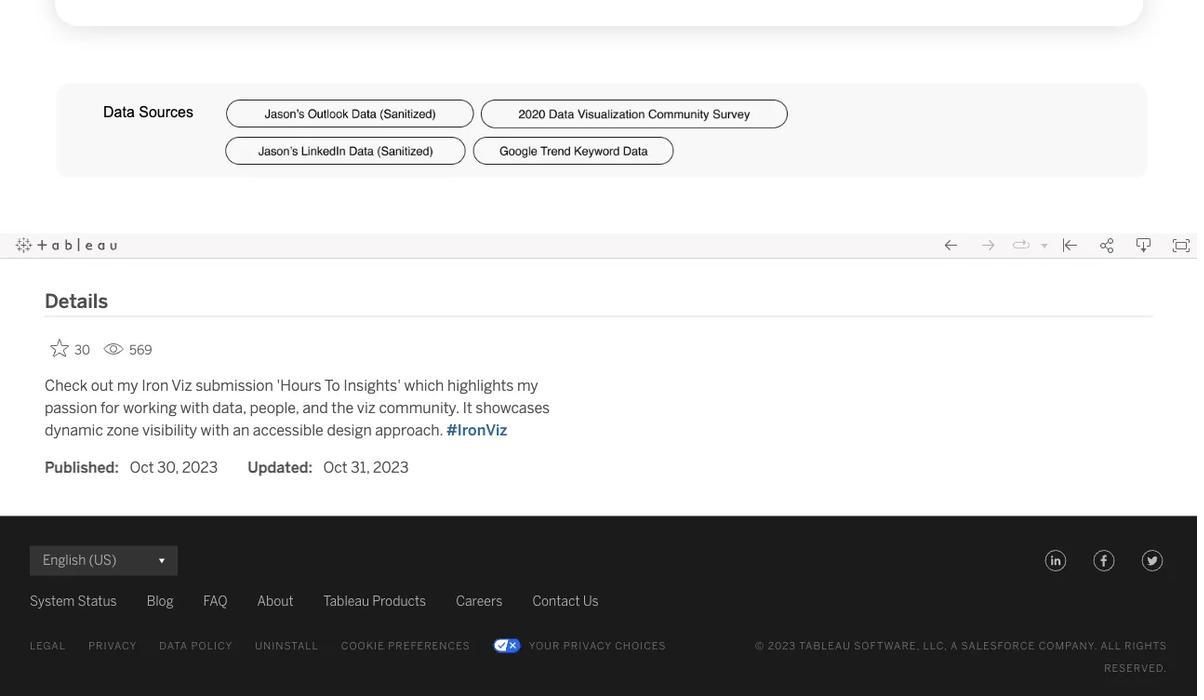 Task type: vqa. For each thing, say whether or not it's contained in the screenshot.
Your Privacy Choices
yes



Task type: describe. For each thing, give the bounding box(es) containing it.
careers
[[456, 594, 503, 609]]

dynamic
[[45, 422, 103, 439]]

#ironviz
[[447, 422, 508, 439]]

approach.
[[375, 422, 443, 439]]

choices
[[615, 640, 667, 653]]

oct for oct 31, 2023
[[323, 459, 348, 477]]

accessible
[[253, 422, 324, 439]]

contact us
[[533, 594, 599, 609]]

english (us)
[[43, 553, 117, 568]]

contact us link
[[533, 591, 599, 613]]

cookie
[[341, 640, 385, 653]]

'hours
[[277, 377, 322, 395]]

it
[[463, 399, 472, 417]]

tableau products link
[[323, 591, 426, 613]]

data policy link
[[159, 635, 233, 658]]

working
[[123, 399, 177, 417]]

your
[[529, 640, 560, 653]]

blog link
[[147, 591, 174, 613]]

© 2023 tableau software, llc, a salesforce company. all rights reserved.
[[755, 640, 1168, 675]]

products
[[372, 594, 426, 609]]

us
[[583, 594, 599, 609]]

blog
[[147, 594, 174, 609]]

legal link
[[30, 635, 66, 658]]

preferences
[[388, 640, 471, 653]]

faq link
[[203, 591, 228, 613]]

system status
[[30, 594, 117, 609]]

0 horizontal spatial tableau
[[323, 594, 369, 609]]

updated
[[248, 459, 308, 477]]

status
[[78, 594, 117, 609]]

showcases
[[476, 399, 550, 417]]

out
[[91, 377, 114, 395]]

Add Favorite button
[[45, 333, 96, 364]]

data
[[159, 640, 188, 653]]

cookie preferences button
[[341, 635, 471, 658]]

community.
[[379, 399, 459, 417]]

company.
[[1039, 640, 1098, 653]]

569 views element
[[96, 335, 160, 365]]

1 vertical spatial with
[[201, 422, 229, 439]]

tableau products
[[323, 594, 426, 609]]

selected language element
[[43, 546, 165, 576]]

oct 31, 2023
[[323, 459, 409, 477]]

30,
[[157, 459, 179, 477]]

data,
[[212, 399, 247, 417]]

legal
[[30, 640, 66, 653]]

passion
[[45, 399, 97, 417]]

2 my from the left
[[517, 377, 539, 395]]

0 vertical spatial with
[[180, 399, 209, 417]]

check out my iron viz submission 'hours to insights' which highlights my passion for working with data, people, and the viz community. it showcases dynamic zone visibility with an accessible design approach. #ironviz
[[45, 377, 550, 439]]

zone
[[107, 422, 139, 439]]

updated :
[[248, 459, 313, 477]]

to
[[325, 377, 340, 395]]

privacy link
[[88, 635, 137, 658]]

30
[[74, 343, 90, 358]]

uninstall
[[255, 640, 319, 653]]

published
[[45, 459, 115, 477]]

insights'
[[344, 377, 401, 395]]

cookie preferences
[[341, 640, 471, 653]]

2023 inside © 2023 tableau software, llc, a salesforce company. all rights reserved.
[[768, 640, 797, 653]]



Task type: locate. For each thing, give the bounding box(es) containing it.
my
[[117, 377, 138, 395], [517, 377, 539, 395]]

0 horizontal spatial 2023
[[182, 459, 218, 477]]

2023
[[182, 459, 218, 477], [373, 459, 409, 477], [768, 640, 797, 653]]

contact
[[533, 594, 580, 609]]

2023 for oct 31, 2023
[[373, 459, 409, 477]]

1 horizontal spatial my
[[517, 377, 539, 395]]

about
[[257, 594, 294, 609]]

system status link
[[30, 591, 117, 613]]

the
[[332, 399, 354, 417]]

a
[[951, 640, 958, 653]]

iron
[[142, 377, 169, 395]]

tableau
[[323, 594, 369, 609], [800, 640, 851, 653]]

with down viz
[[180, 399, 209, 417]]

2 horizontal spatial 2023
[[768, 640, 797, 653]]

1 horizontal spatial privacy
[[564, 640, 612, 653]]

1 oct from the left
[[130, 459, 154, 477]]

tableau inside © 2023 tableau software, llc, a salesforce company. all rights reserved.
[[800, 640, 851, 653]]

1 horizontal spatial tableau
[[800, 640, 851, 653]]

2 privacy from the left
[[564, 640, 612, 653]]

2 oct from the left
[[323, 459, 348, 477]]

oct
[[130, 459, 154, 477], [323, 459, 348, 477]]

2 : from the left
[[308, 459, 313, 477]]

published :
[[45, 459, 119, 477]]

submission
[[196, 377, 273, 395]]

oct left 31,
[[323, 459, 348, 477]]

31,
[[351, 459, 370, 477]]

an
[[233, 422, 250, 439]]

salesforce
[[962, 640, 1036, 653]]

for
[[101, 399, 120, 417]]

check
[[45, 377, 88, 395]]

1 horizontal spatial :
[[308, 459, 313, 477]]

highlights
[[448, 377, 514, 395]]

about link
[[257, 591, 294, 613]]

my up showcases
[[517, 377, 539, 395]]

1 horizontal spatial oct
[[323, 459, 348, 477]]

2023 right 31,
[[373, 459, 409, 477]]

0 horizontal spatial :
[[115, 459, 119, 477]]

569
[[129, 343, 152, 358]]

1 vertical spatial tableau
[[800, 640, 851, 653]]

faq
[[203, 594, 228, 609]]

with
[[180, 399, 209, 417], [201, 422, 229, 439]]

1 privacy from the left
[[88, 640, 137, 653]]

1 horizontal spatial 2023
[[373, 459, 409, 477]]

design
[[327, 422, 372, 439]]

your privacy choices link
[[493, 635, 667, 658]]

details
[[45, 290, 108, 313]]

all
[[1101, 640, 1122, 653]]

my right out in the bottom of the page
[[117, 377, 138, 395]]

: for published
[[115, 459, 119, 477]]

: for updated
[[308, 459, 313, 477]]

uninstall link
[[255, 635, 319, 658]]

0 horizontal spatial oct
[[130, 459, 154, 477]]

: down "zone"
[[115, 459, 119, 477]]

system
[[30, 594, 75, 609]]

0 vertical spatial tableau
[[323, 594, 369, 609]]

oct left the 30,
[[130, 459, 154, 477]]

with left 'an'
[[201, 422, 229, 439]]

1 my from the left
[[117, 377, 138, 395]]

policy
[[191, 640, 233, 653]]

your privacy choices
[[529, 640, 667, 653]]

:
[[115, 459, 119, 477], [308, 459, 313, 477]]

oct 30, 2023
[[130, 459, 218, 477]]

english
[[43, 553, 86, 568]]

visibility
[[142, 422, 197, 439]]

tableau up cookie
[[323, 594, 369, 609]]

viz
[[357, 399, 376, 417]]

which
[[404, 377, 444, 395]]

software,
[[854, 640, 920, 653]]

2023 right the 30,
[[182, 459, 218, 477]]

people,
[[250, 399, 299, 417]]

tableau left software,
[[800, 640, 851, 653]]

privacy down status
[[88, 640, 137, 653]]

careers link
[[456, 591, 503, 613]]

rights
[[1125, 640, 1168, 653]]

2023 right ©
[[768, 640, 797, 653]]

oct for oct 30, 2023
[[130, 459, 154, 477]]

viz
[[172, 377, 192, 395]]

llc,
[[924, 640, 948, 653]]

data policy
[[159, 640, 233, 653]]

1 : from the left
[[115, 459, 119, 477]]

2023 for oct 30, 2023
[[182, 459, 218, 477]]

(us)
[[89, 553, 117, 568]]

privacy
[[88, 640, 137, 653], [564, 640, 612, 653]]

and
[[303, 399, 328, 417]]

0 horizontal spatial privacy
[[88, 640, 137, 653]]

#ironviz link
[[447, 422, 508, 439]]

: down accessible
[[308, 459, 313, 477]]

privacy right the your
[[564, 640, 612, 653]]

reserved.
[[1105, 662, 1168, 675]]

0 horizontal spatial my
[[117, 377, 138, 395]]

©
[[755, 640, 765, 653]]



